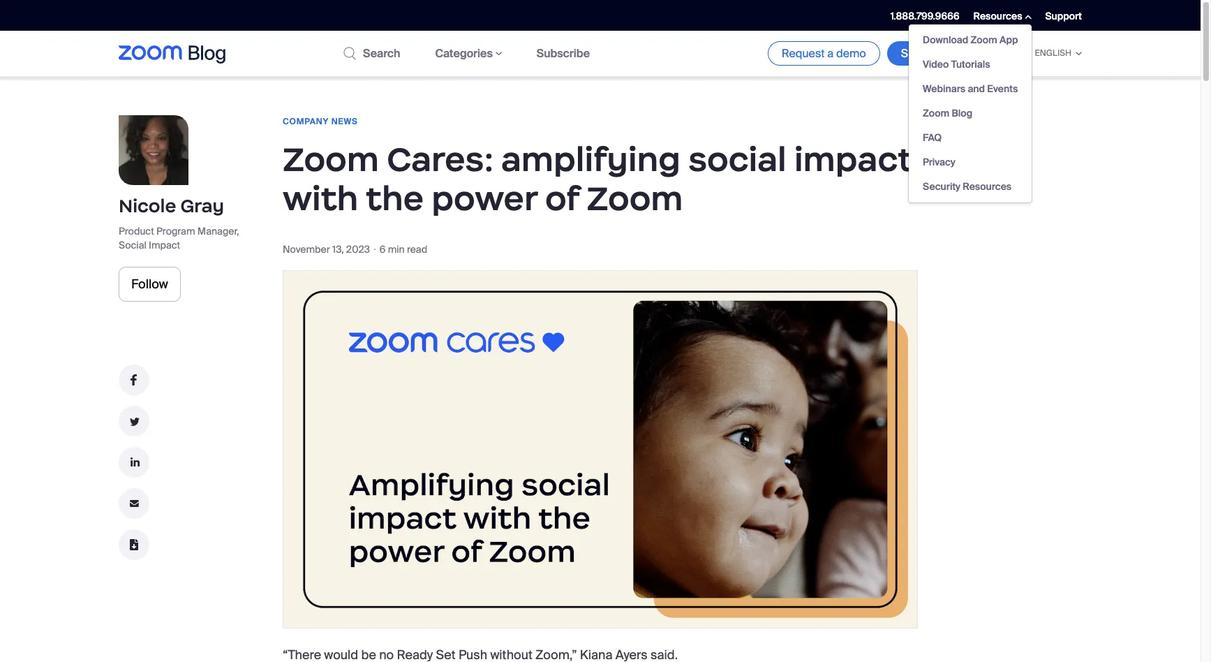 Task type: locate. For each thing, give the bounding box(es) containing it.
search link
[[344, 46, 401, 61]]

resources
[[974, 10, 1023, 22], [964, 180, 1012, 193]]

webinars and events
[[924, 82, 1019, 95]]

nicole gray image
[[119, 115, 189, 185]]

it's
[[946, 46, 960, 61]]

zoom blog
[[924, 107, 973, 119]]

resources down privacy link
[[964, 180, 1012, 193]]

6
[[380, 243, 386, 256]]

2023
[[346, 243, 370, 256]]

manager,
[[198, 225, 239, 238]]

company news
[[283, 116, 358, 127]]

video tutorials
[[924, 58, 991, 70]]

13,
[[333, 243, 344, 256]]

categories
[[435, 46, 493, 61]]

privacy link
[[924, 150, 1019, 175]]

zoom inside zoom blog "link"
[[924, 107, 950, 119]]

nicole gray
[[119, 195, 224, 217]]

faq link
[[924, 126, 1019, 150]]

impact
[[149, 239, 180, 251]]

nicole gray link
[[119, 195, 224, 217]]

support
[[1046, 10, 1083, 22]]

privacy
[[924, 156, 956, 168]]

faq
[[924, 131, 943, 144]]

november 13, 2023
[[283, 243, 370, 256]]

free
[[963, 46, 983, 61]]

gray
[[181, 195, 224, 217]]

request a demo
[[782, 46, 867, 61]]

zoom
[[971, 33, 998, 46], [924, 107, 950, 119], [283, 138, 379, 180], [587, 177, 684, 219]]

webinars
[[924, 82, 966, 95]]

product program manager, social impact
[[119, 225, 239, 251]]

resources up app
[[974, 10, 1023, 22]]

impact
[[795, 138, 915, 180]]

social
[[689, 138, 787, 180]]

categories button
[[435, 46, 502, 61]]

sign up, it's free
[[902, 46, 983, 61]]

share to linkedin image
[[119, 447, 149, 478]]

resources element
[[909, 24, 1034, 203]]

of
[[545, 177, 579, 219]]

company
[[283, 116, 329, 127]]

tutorials
[[952, 58, 991, 70]]

share to twitter image
[[119, 406, 149, 437]]

1 vertical spatial resources
[[964, 180, 1012, 193]]

amplifying
[[502, 138, 681, 180]]

video
[[924, 58, 950, 70]]

a
[[828, 46, 834, 61]]

security resources
[[924, 180, 1012, 193]]

support link
[[1046, 10, 1083, 22]]

sign
[[902, 46, 925, 61]]

program
[[156, 225, 195, 238]]

min
[[388, 243, 405, 256]]

follow
[[131, 276, 168, 293]]

share to facebook image
[[119, 365, 149, 395]]



Task type: vqa. For each thing, say whether or not it's contained in the screenshot.
1.888.799.9666
yes



Task type: describe. For each thing, give the bounding box(es) containing it.
november
[[283, 243, 330, 256]]

news
[[332, 116, 358, 127]]

subscribe link
[[537, 46, 590, 61]]

with
[[283, 177, 359, 219]]

webinars and events link
[[924, 77, 1019, 101]]

security resources link
[[924, 175, 1019, 199]]

1.888.799.9666 link
[[891, 10, 960, 22]]

subscribe
[[537, 46, 590, 61]]

follow link
[[119, 267, 181, 302]]

resources button
[[974, 10, 1032, 22]]

request a demo link
[[768, 41, 881, 65]]

security
[[924, 180, 961, 193]]

blog
[[952, 107, 973, 119]]

video tutorials link
[[924, 52, 1019, 77]]

cares:
[[387, 138, 494, 180]]

demo
[[837, 46, 867, 61]]

read
[[407, 243, 428, 256]]

zoom cares: amplifying social impact with the power of zoom
[[283, 138, 915, 219]]

up,
[[927, 46, 943, 61]]

zoom cares: amplifying social impact with the power of zoom image
[[283, 270, 919, 629]]

share to email image
[[119, 488, 149, 519]]

download
[[924, 33, 969, 46]]

download zoom app link
[[924, 28, 1019, 52]]

download zoom app
[[924, 33, 1019, 46]]

nicole
[[119, 195, 176, 217]]

social
[[119, 239, 147, 251]]

english button
[[1018, 48, 1083, 59]]

events
[[988, 82, 1019, 95]]

search
[[363, 46, 401, 61]]

power
[[432, 177, 538, 219]]

english
[[1036, 48, 1072, 59]]

and
[[969, 82, 986, 95]]

zoom blog link
[[924, 101, 1019, 126]]

request
[[782, 46, 825, 61]]

6 min read
[[380, 243, 428, 256]]

1.888.799.9666
[[891, 10, 960, 22]]

zoom inside download zoom app link
[[971, 33, 998, 46]]

company news link
[[283, 116, 358, 127]]

app
[[1000, 33, 1019, 46]]

the
[[366, 177, 424, 219]]

sign up, it's free link
[[888, 41, 997, 65]]

0 vertical spatial resources
[[974, 10, 1023, 22]]

product
[[119, 225, 154, 238]]



